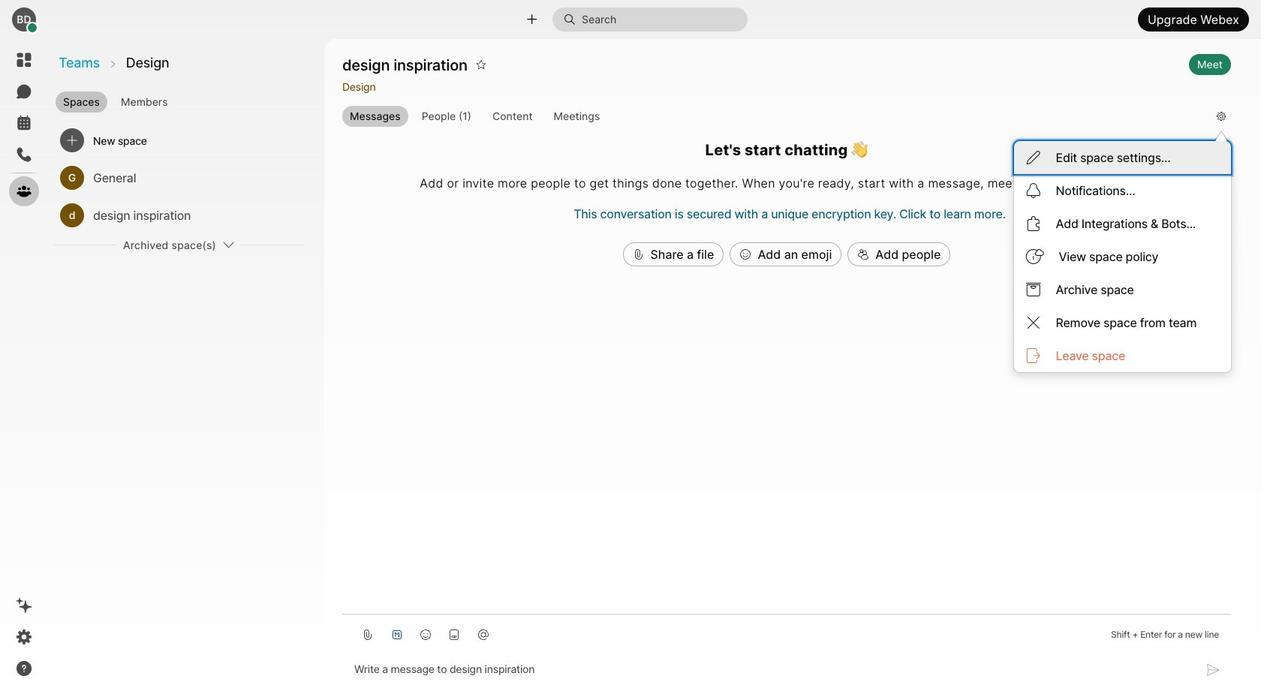 Task type: locate. For each thing, give the bounding box(es) containing it.
group
[[342, 106, 1205, 127]]

tab list
[[53, 86, 323, 114]]

navigation
[[0, 39, 48, 698]]

arrow down_16 image
[[222, 239, 234, 251]]

menu item
[[1014, 141, 1231, 175]]

design inspiration list item
[[54, 197, 303, 234]]

edit_20 image
[[1026, 151, 1041, 166]]

list item
[[54, 122, 303, 159]]



Task type: describe. For each thing, give the bounding box(es) containing it.
webex tab list
[[9, 45, 39, 207]]

message composer toolbar element
[[342, 615, 1232, 650]]

general list item
[[54, 159, 303, 197]]



